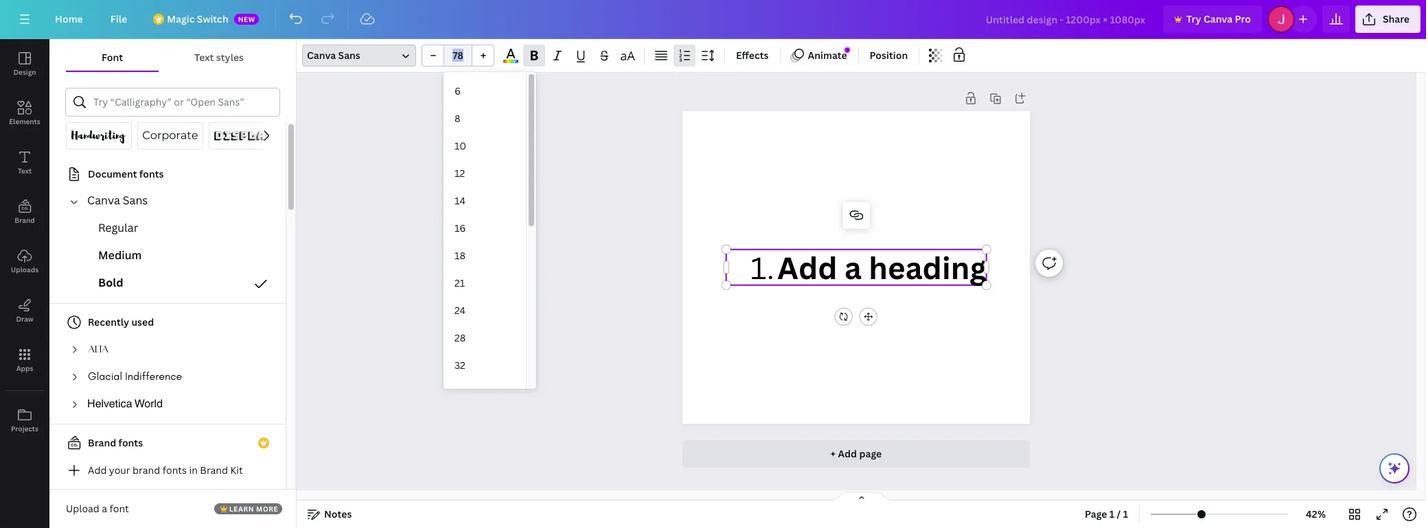 Task type: vqa. For each thing, say whether or not it's contained in the screenshot.
1
yes



Task type: describe. For each thing, give the bounding box(es) containing it.
switch
[[197, 12, 228, 25]]

learn more button
[[214, 504, 282, 515]]

6 button
[[444, 78, 526, 105]]

page
[[1085, 508, 1107, 521]]

10 button
[[444, 133, 526, 160]]

animate button
[[786, 45, 853, 67]]

document
[[88, 168, 137, 181]]

6
[[455, 84, 461, 97]]

apps button
[[0, 336, 49, 385]]

brand fonts
[[88, 437, 143, 450]]

uploads
[[11, 265, 39, 275]]

used
[[131, 316, 154, 329]]

16
[[455, 222, 466, 235]]

new image
[[844, 47, 850, 53]]

add inside button
[[838, 448, 857, 461]]

side panel tab list
[[0, 39, 49, 446]]

canva sans image
[[88, 194, 148, 210]]

24 button
[[444, 297, 526, 325]]

18 button
[[444, 242, 526, 270]]

uploads button
[[0, 237, 49, 286]]

8
[[455, 112, 460, 125]]

bold image
[[99, 276, 124, 293]]

new
[[238, 14, 255, 24]]

1 1 from the left
[[1110, 508, 1115, 521]]

fonts for document fonts
[[139, 168, 164, 181]]

elements
[[9, 117, 40, 126]]

regular image
[[99, 221, 139, 238]]

more
[[256, 505, 278, 514]]

36 option
[[444, 380, 526, 407]]

brand
[[133, 464, 160, 477]]

kit
[[230, 464, 243, 477]]

share
[[1383, 12, 1410, 25]]

text styles
[[194, 51, 244, 64]]

36
[[455, 387, 466, 400]]

14
[[455, 194, 466, 207]]

page 1 / 1
[[1085, 508, 1128, 521]]

color range image
[[504, 60, 518, 63]]

brand for brand fonts
[[88, 437, 116, 450]]

32
[[455, 359, 465, 372]]

canva inside popup button
[[307, 49, 336, 62]]

+ add page
[[831, 448, 882, 461]]

medium image
[[99, 249, 141, 265]]

apps
[[16, 364, 33, 374]]

share button
[[1356, 5, 1421, 33]]

elements button
[[0, 89, 49, 138]]

32 option
[[444, 352, 526, 380]]

12
[[455, 167, 465, 180]]

24
[[455, 304, 466, 317]]

24 option
[[444, 297, 526, 325]]

10 option
[[444, 133, 526, 160]]

page
[[859, 448, 882, 461]]

display image
[[214, 128, 274, 144]]

fonts for brand fonts
[[118, 437, 143, 450]]

14 button
[[444, 187, 526, 215]]

text button
[[0, 138, 49, 187]]

16 button
[[444, 215, 526, 242]]

pro
[[1235, 12, 1251, 25]]

try
[[1187, 12, 1202, 25]]

your
[[109, 464, 130, 477]]

effects button
[[731, 45, 774, 67]]

home link
[[44, 5, 94, 33]]

font
[[110, 503, 129, 516]]

magic switch
[[167, 12, 228, 25]]

36 button
[[444, 380, 526, 407]]

in
[[189, 464, 198, 477]]

text styles button
[[159, 45, 280, 71]]

32 button
[[444, 352, 526, 380]]

position button
[[864, 45, 914, 67]]

upload a font
[[66, 503, 129, 516]]



Task type: locate. For each thing, give the bounding box(es) containing it.
0 vertical spatial fonts
[[139, 168, 164, 181]]

magic
[[167, 12, 195, 25]]

recently
[[88, 316, 129, 329]]

21 option
[[444, 270, 526, 297]]

text for text styles
[[194, 51, 214, 64]]

text left styles
[[194, 51, 214, 64]]

canva right try
[[1204, 12, 1233, 25]]

1 horizontal spatial a
[[844, 247, 862, 288]]

font
[[102, 51, 123, 64]]

show pages image
[[829, 492, 895, 503]]

Try "Calligraphy" or "Open Sans" search field
[[93, 89, 271, 115]]

0 horizontal spatial canva
[[307, 49, 336, 62]]

1 right /
[[1123, 508, 1128, 521]]

design
[[13, 67, 36, 77]]

brand button
[[0, 187, 49, 237]]

1 left /
[[1110, 508, 1115, 521]]

add a heading
[[777, 247, 987, 288]]

learn
[[229, 505, 254, 514]]

sans
[[338, 49, 360, 62]]

list box containing 6
[[444, 72, 526, 529]]

8 button
[[444, 105, 526, 133]]

add your brand fonts in brand kit
[[88, 464, 243, 477]]

brand inside brand button
[[15, 216, 35, 225]]

brand for brand
[[15, 216, 35, 225]]

Design title text field
[[975, 5, 1158, 33]]

list box
[[444, 72, 526, 529]]

try canva pro
[[1187, 12, 1251, 25]]

1 horizontal spatial text
[[194, 51, 214, 64]]

+
[[831, 448, 836, 461]]

position
[[870, 49, 908, 62]]

alta image
[[88, 342, 109, 358]]

6 option
[[444, 78, 526, 105]]

handwriting image
[[71, 128, 126, 144]]

corporate image
[[143, 128, 197, 144]]

a inside text box
[[844, 247, 862, 288]]

1 vertical spatial add
[[838, 448, 857, 461]]

text
[[194, 51, 214, 64], [18, 166, 32, 176]]

effects
[[736, 49, 769, 62]]

0 vertical spatial a
[[844, 247, 862, 288]]

2 horizontal spatial add
[[838, 448, 857, 461]]

14 option
[[444, 187, 526, 215]]

0 vertical spatial brand
[[15, 216, 35, 225]]

add inside text box
[[777, 247, 837, 288]]

0 horizontal spatial text
[[18, 166, 32, 176]]

add for add a heading
[[777, 247, 837, 288]]

add for add your brand fonts in brand kit
[[88, 464, 107, 477]]

– – number field
[[448, 49, 468, 62]]

brand up uploads button
[[15, 216, 35, 225]]

text up brand button
[[18, 166, 32, 176]]

main menu bar
[[0, 0, 1426, 39]]

recently used
[[88, 316, 154, 329]]

1
[[1110, 508, 1115, 521], [1123, 508, 1128, 521]]

10
[[455, 139, 466, 152]]

try canva pro button
[[1163, 5, 1262, 33]]

brand up your
[[88, 437, 116, 450]]

fonts left in
[[163, 464, 187, 477]]

1 vertical spatial fonts
[[118, 437, 143, 450]]

1 vertical spatial text
[[18, 166, 32, 176]]

group
[[422, 45, 494, 67]]

18 option
[[444, 242, 526, 270]]

design button
[[0, 39, 49, 89]]

/
[[1117, 508, 1121, 521]]

a for heading
[[844, 247, 862, 288]]

text for text
[[18, 166, 32, 176]]

28 option
[[444, 325, 526, 352]]

12 option
[[444, 160, 526, 187]]

draw
[[16, 315, 33, 324]]

upload
[[66, 503, 99, 516]]

canva
[[1204, 12, 1233, 25], [307, 49, 336, 62]]

projects button
[[0, 396, 49, 446]]

add
[[777, 247, 837, 288], [838, 448, 857, 461], [88, 464, 107, 477]]

file button
[[99, 5, 138, 33]]

animate
[[808, 49, 847, 62]]

21
[[455, 277, 465, 290]]

text inside "side panel" tab list
[[18, 166, 32, 176]]

0 horizontal spatial add
[[88, 464, 107, 477]]

font button
[[66, 45, 159, 71]]

16 option
[[444, 215, 526, 242]]

12 button
[[444, 160, 526, 187]]

fonts right document on the top
[[139, 168, 164, 181]]

+ add page button
[[682, 441, 1030, 468]]

a for font
[[102, 503, 107, 516]]

heading
[[869, 247, 987, 288]]

2 vertical spatial brand
[[200, 464, 228, 477]]

styles
[[216, 51, 244, 64]]

1 vertical spatial brand
[[88, 437, 116, 450]]

0 vertical spatial add
[[777, 247, 837, 288]]

28 button
[[444, 325, 526, 352]]

glacial indifference image
[[88, 369, 183, 386]]

2 vertical spatial add
[[88, 464, 107, 477]]

document fonts
[[88, 168, 164, 181]]

0 horizontal spatial a
[[102, 503, 107, 516]]

file
[[110, 12, 127, 25]]

21 button
[[444, 270, 526, 297]]

28
[[455, 332, 466, 345]]

42% button
[[1294, 504, 1338, 526]]

home
[[55, 12, 83, 25]]

notes
[[324, 508, 352, 521]]

2 vertical spatial fonts
[[163, 464, 187, 477]]

a
[[844, 247, 862, 288], [102, 503, 107, 516]]

0 horizontal spatial 1
[[1110, 508, 1115, 521]]

18
[[455, 249, 466, 262]]

canva assistant image
[[1387, 461, 1403, 477]]

learn more
[[229, 505, 278, 514]]

canva inside button
[[1204, 12, 1233, 25]]

1 horizontal spatial add
[[777, 247, 837, 288]]

helvetica world image
[[88, 397, 163, 413]]

0 horizontal spatial brand
[[15, 216, 35, 225]]

brand
[[15, 216, 35, 225], [88, 437, 116, 450], [200, 464, 228, 477]]

0 vertical spatial text
[[194, 51, 214, 64]]

8 option
[[444, 105, 526, 133]]

canva sans button
[[302, 45, 416, 67]]

1 vertical spatial canva
[[307, 49, 336, 62]]

canva sans
[[307, 49, 360, 62]]

Add a heading text field
[[726, 247, 987, 289]]

fonts up your
[[118, 437, 143, 450]]

brand right in
[[200, 464, 228, 477]]

projects
[[11, 424, 38, 434]]

1 horizontal spatial 1
[[1123, 508, 1128, 521]]

2 horizontal spatial brand
[[200, 464, 228, 477]]

42%
[[1306, 508, 1326, 521]]

1 vertical spatial a
[[102, 503, 107, 516]]

draw button
[[0, 286, 49, 336]]

6 8 10
[[455, 84, 466, 152]]

canva left sans
[[307, 49, 336, 62]]

notes button
[[302, 504, 357, 526]]

0 vertical spatial canva
[[1204, 12, 1233, 25]]

2 1 from the left
[[1123, 508, 1128, 521]]

fonts
[[139, 168, 164, 181], [118, 437, 143, 450], [163, 464, 187, 477]]

1 horizontal spatial canva
[[1204, 12, 1233, 25]]

1 horizontal spatial brand
[[88, 437, 116, 450]]



